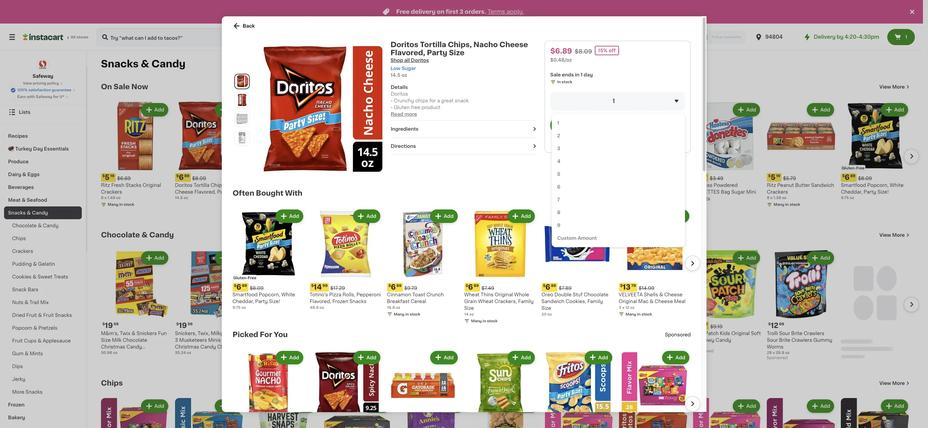 Task type: vqa. For each thing, say whether or not it's contained in the screenshot.
the oz within the Doritos Tortilla Chips, Nacho Cheese Flavored, Party Size Shop All Doritos Low Sugar 14.5 Oz
yes



Task type: describe. For each thing, give the bounding box(es) containing it.
bowl
[[545, 344, 557, 349]]

0 horizontal spatial smartfood popcorn, white cheddar, party size! 9.75 oz
[[233, 292, 295, 309]]

pack
[[202, 351, 213, 356]]

saltine
[[291, 183, 307, 188]]

for
[[260, 331, 272, 338]]

whole
[[514, 292, 529, 297]]

10.5 inside the 'reese's milk chocolate peanut butter cups christmas candy 10.5 oz'
[[619, 351, 627, 355]]

3 inside limited time offer region
[[460, 9, 464, 14]]

hazelnut
[[349, 344, 370, 349]]

0 vertical spatial snacks & candy
[[101, 59, 186, 69]]

variety inside gushers fruit flavored snacks, variety pack, strawberry and tropical 16 oz
[[269, 338, 285, 342]]

gluten-free button
[[397, 250, 466, 349]]

bakery
[[8, 415, 25, 420]]

1.38
[[774, 196, 782, 200]]

oz inside $ 6 89 $7.89 oreo double stuf chocolate sandwich cookies, family size 20 oz
[[548, 312, 552, 316]]

16 inside gushers fruit flavored snacks, variety pack, strawberry and tropical 16 oz
[[249, 351, 253, 355]]

enlarge tortillas & flat bread doritos tortilla chips, nacho cheese flavored, party size angle_back (opens in a new tab) image
[[236, 94, 248, 106]]

x inside $ 13 79 $14.99 velveeta shells & cheese original mac & cheese meal 3 x 12 oz
[[622, 305, 625, 309]]

1 vertical spatial size!
[[269, 299, 281, 304]]

service type group
[[653, 30, 747, 44]]

$13.79 original price: $14.99 element
[[619, 282, 691, 291]]

cookies & sweet treats link
[[4, 270, 82, 283]]

nuts & trail mix
[[12, 300, 49, 305]]

oz inside ritz peanut butter sandwich crackers 8 x 1.38 oz
[[782, 196, 787, 200]]

peanut inside the reese's milk chocolate snack size peanut butter cups christmas candy 10.5 oz
[[498, 338, 515, 342]]

view for chocolate & candy
[[880, 233, 892, 237]]

snacks up the on sale now
[[101, 59, 139, 69]]

ferrero rocher premium chocolate bar, milk chocolate hazelnut & almond
[[323, 331, 381, 356]]

gum & mints link
[[4, 347, 82, 360]]

35.24 oz
[[175, 351, 191, 355]]

original inside premium original saltine crackers 16 oz
[[271, 183, 290, 188]]

thins
[[481, 292, 494, 297]]

delivery by 4:20-4:30pm link
[[804, 33, 880, 41]]

christmas for milk
[[101, 344, 125, 349]]

1 horizontal spatial 9.75
[[841, 196, 849, 200]]

stock inside button
[[420, 209, 430, 213]]

$14.99
[[639, 285, 655, 290]]

chocolates
[[558, 344, 585, 349]]

trolli sour brite crawlers sour brite crawlers gummy worms 28 x 28.8 oz
[[767, 331, 833, 355]]

100% satisfaction guarantee button
[[10, 86, 75, 93]]

28
[[767, 351, 772, 355]]

$ inside $ 14 99
[[311, 283, 314, 287]]

candy inside m&m's peanut milk chocolate candy super bowl chocolates party size 38 oz
[[571, 338, 587, 342]]

1 horizontal spatial 12
[[771, 322, 779, 329]]

$ inside $ 13 79 $14.99 velveeta shells & cheese original mac & cheese meal 3 x 12 oz
[[620, 283, 623, 287]]

48.8
[[310, 305, 319, 309]]

14.5 inside doritos tortilla chips, nacho cheese flavored, party size shop all doritos low sugar 14.5 oz
[[391, 72, 401, 77]]

8 inside ritz peanut butter sandwich crackers 8 x 1.38 oz
[[767, 196, 770, 200]]

doritos tortilla chips, nacho cheese flavored, party size 14.5 oz
[[175, 183, 242, 200]]

popcorn & pretzels link
[[4, 322, 82, 334]]

original inside ritz fresh stacks original crackers 8 x 1.48 oz
[[143, 183, 161, 188]]

1 vertical spatial chips
[[101, 380, 123, 387]]

item carousel region containing add
[[223, 346, 700, 428]]

6 inside 1 2 3 4 5 6 7 8 9 custom amount
[[557, 184, 561, 189]]

shop inside doritos tortilla chips, nacho cheese flavored, party size shop all doritos low sugar 14.5 oz
[[391, 58, 403, 62]]

party inside doritos tortilla chips, nacho cheese flavored, party size 14.5 oz
[[217, 190, 230, 194]]

stacks
[[126, 183, 142, 188]]

breakfast
[[387, 299, 410, 304]]

0 horizontal spatial 9.75
[[233, 305, 240, 309]]

6 inside the "$ 6 89 $9.79 cinnamon toast crunch breakfast cereal 18.8 oz"
[[391, 283, 396, 290]]

meal
[[674, 299, 686, 304]]

christmas for butter
[[485, 345, 509, 349]]

a
[[437, 98, 440, 103]]

crackers inside ritz fresh stacks original crackers 8 x 1.48 oz
[[101, 190, 122, 194]]

0 vertical spatial wheat
[[464, 292, 480, 297]]

1 horizontal spatial chocolate & candy link
[[101, 231, 174, 239]]

sour patch kids original soft & chewy candy 28.8 oz
[[693, 331, 761, 348]]

size inside m&m's peanut milk chocolate candy super bowl chocolates party size 38 oz
[[600, 344, 610, 349]]

more for chocolate & candy
[[893, 233, 905, 237]]

trolli
[[767, 331, 778, 336]]

89 inside $ 6 89
[[474, 283, 479, 287]]

1 horizontal spatial sour
[[767, 338, 778, 342]]

chocolate inside m&m's peanut milk chocolate candy super bowl chocolates party size 38 oz
[[545, 338, 570, 342]]

snacks & candy link
[[4, 206, 82, 219]]

and
[[276, 345, 285, 349]]

now
[[131, 83, 148, 90]]

satisfaction
[[28, 88, 51, 92]]

$5.19 original price: $5.79 element
[[767, 173, 836, 182]]

crackers,
[[495, 299, 517, 304]]

view more for candy
[[880, 233, 905, 237]]

$9.79
[[404, 285, 417, 290]]

9
[[557, 223, 561, 227]]

x inside ritz peanut butter sandwich crackers 8 x 1.38 oz
[[771, 196, 773, 200]]

10.5 inside hostess powdered donettes bag sugar mini donuts 10.5 oz
[[693, 203, 701, 206]]

shop inside shop link
[[19, 83, 31, 88]]

oz inside sour patch kids original soft & chewy candy 28.8 oz
[[703, 344, 707, 348]]

$14.99 original price: $17.29 element
[[310, 282, 382, 291]]

cheese inside doritos tortilla chips, nacho cheese flavored, party size shop all doritos low sugar 14.5 oz
[[500, 41, 528, 48]]

gluten-free vegan
[[324, 166, 362, 170]]

10.5 inside the reese's milk chocolate snack size peanut butter cups christmas candy 10.5 oz
[[471, 351, 479, 355]]

gluten-free inside button
[[398, 315, 421, 318]]

0 vertical spatial 14
[[314, 283, 322, 290]]

many in stock for 13
[[626, 312, 652, 316]]

tortilla for doritos tortilla chips, nacho cheese flavored, party size shop all doritos low sugar 14.5 oz
[[420, 41, 446, 48]]

2 horizontal spatial sour
[[780, 331, 791, 336]]

terms apply. link
[[488, 9, 524, 14]]

oz inside doritos tortilla chips, nacho cheese flavored, party size shop all doritos low sugar 14.5 oz
[[402, 72, 407, 77]]

candy inside the 'reese's milk chocolate peanut butter cups christmas candy 10.5 oz'
[[645, 344, 660, 349]]

1 inside field
[[613, 98, 615, 103]]

89 inside $ 6 89 $7.89 oreo double stuf chocolate sandwich cookies, family size 20 oz
[[551, 283, 556, 287]]

many for fresh
[[108, 203, 118, 206]]

earn with safeway for u® link
[[17, 94, 69, 100]]

on
[[101, 83, 112, 90]]

rocher
[[341, 331, 359, 336]]

family inside wheat thins original whole grain wheat crackers, family size 14 oz
[[518, 299, 534, 304]]

popcorn
[[12, 326, 32, 330]]

gum & mints
[[12, 351, 43, 356]]

1 vertical spatial wheat
[[478, 299, 494, 304]]

great
[[441, 98, 454, 103]]

product group containing gushers fruit flavored snacks, variety pack, strawberry and tropical
[[249, 250, 318, 356]]

🦃 turkey day essentials link
[[4, 142, 82, 155]]

shop link
[[4, 78, 82, 92]]

party inside m&m's peanut milk chocolate candy super bowl chocolates party size 38 oz
[[586, 344, 599, 349]]

0 horizontal spatial cups
[[24, 338, 36, 343]]

6 inside $ 6 89 $7.89 oreo double stuf chocolate sandwich cookies, family size 20 oz
[[546, 283, 550, 290]]

ends
[[562, 72, 574, 77]]

flavored
[[282, 331, 302, 336]]

donuts
[[693, 196, 711, 201]]

mini
[[747, 190, 757, 194]]

flavored, inside totino's pizza rolls, pepperoni flavored, frozen snacks 48.8 oz
[[310, 299, 331, 304]]

doritos for doritos tortilla chips, nacho cheese flavored, party size shop all doritos low sugar 14.5 oz
[[391, 41, 419, 48]]

$5.79 original price: $7.49 element
[[545, 173, 614, 182]]

instacart logo image
[[23, 33, 63, 41]]

more for chips
[[893, 381, 905, 386]]

applesauce
[[43, 338, 71, 343]]

$6.89 original price: $7.49 element
[[464, 282, 536, 291]]

$ 13 79 $14.99 velveeta shells & cheese original mac & cheese meal 3 x 12 oz
[[619, 283, 686, 309]]

many in stock for fresh
[[108, 203, 134, 206]]

bar,
[[349, 338, 358, 342]]

59 for m&m's,
[[114, 322, 119, 326]]

0 vertical spatial size!
[[878, 190, 889, 194]]

dips link
[[4, 360, 82, 373]]

& inside "link"
[[27, 211, 31, 215]]

1 vertical spatial chocolate & candy
[[101, 231, 174, 238]]

view more for now
[[880, 85, 905, 89]]

milk inside the 'reese's milk chocolate peanut butter cups christmas candy 10.5 oz'
[[639, 331, 649, 336]]

milk inside m&m's peanut milk chocolate candy super bowl chocolates party size 38 oz
[[581, 331, 591, 336]]

ritz for ritz peanut butter sandwich crackers
[[767, 183, 776, 188]]

peanut inside m&m's peanut milk chocolate candy super bowl chocolates party size 38 oz
[[563, 331, 580, 336]]

details
[[391, 85, 408, 89]]

trail
[[30, 300, 39, 305]]

oz inside the 'reese's milk chocolate peanut butter cups christmas candy 10.5 oz'
[[628, 351, 632, 355]]

$6.89
[[551, 47, 572, 54]]

$ inside the "$ 6 89 $9.79 cinnamon toast crunch breakfast cereal 18.8 oz"
[[389, 283, 391, 287]]

in inside button
[[415, 209, 419, 213]]

x inside trolli sour brite crawlers sour brite crawlers gummy worms 28 x 28.8 oz
[[773, 351, 775, 355]]

milk inside ferrero rocher premium chocolate bar, milk chocolate hazelnut & almond
[[359, 338, 369, 342]]

crackers inside premium original saltine crackers 16 oz
[[249, 190, 270, 194]]

turkey
[[15, 147, 32, 151]]

custom
[[557, 235, 577, 240]]

28.8 inside sour patch kids original soft & chewy candy 28.8 oz
[[693, 344, 702, 348]]

fruit inside fruit cups & applesauce link
[[12, 338, 23, 343]]

0 horizontal spatial popcorn,
[[259, 292, 280, 297]]

view pricing policy link
[[23, 81, 63, 86]]

19 up fresh
[[110, 174, 114, 178]]

many for 13
[[626, 312, 636, 316]]

on sale now
[[101, 83, 148, 90]]

$7.89
[[559, 285, 572, 290]]

sabra hummus, classic 10 oz
[[545, 183, 601, 193]]

doritos for doritos tortilla chips, nacho cheese flavored, party size 14.5 oz
[[175, 183, 193, 188]]

terms
[[488, 9, 505, 14]]

3 inside 1 2 3 4 5 6 7 8 9 custom amount
[[557, 146, 560, 151]]

ingredients button
[[391, 125, 537, 132]]

$6.89 original price: $9.79 element
[[387, 282, 459, 291]]

minis
[[208, 338, 221, 342]]

$ 19 59 for snickers,
[[176, 322, 193, 329]]

$9.19
[[711, 324, 723, 329]]

1 vertical spatial smartfood
[[233, 292, 258, 297]]

chocolate inside the reese's milk chocolate snack size peanut butter cups christmas candy 10.5 oz
[[502, 331, 526, 336]]

it
[[30, 96, 33, 101]]

$ 19 59 for m&m's,
[[102, 322, 119, 329]]

flavored, for doritos tortilla chips, nacho cheese flavored, party size 14.5 oz
[[195, 190, 216, 194]]

directions button
[[391, 142, 537, 149]]

oz inside wheat thins original whole grain wheat crackers, family size 14 oz
[[470, 312, 474, 316]]

35.24
[[175, 351, 186, 355]]

with
[[285, 189, 302, 196]]

earn
[[17, 95, 26, 99]]

popcorn & pretzels
[[12, 326, 57, 330]]

on sale now link
[[101, 83, 148, 91]]

bought
[[256, 189, 283, 196]]

totino's
[[310, 292, 328, 297]]

4:30pm
[[859, 34, 880, 39]]

oz inside hostess powdered donettes bag sugar mini donuts 10.5 oz
[[702, 203, 706, 206]]

m&m's, twix & snickers fun size milk chocolate christmas candy assortment bulk candy
[[101, 331, 167, 356]]

1 vertical spatial safeway
[[36, 95, 52, 99]]

orders.
[[465, 9, 486, 14]]

buy it again link
[[4, 92, 82, 105]]

12 inside $ 13 79 $14.99 velveeta shells & cheese original mac & cheese meal 3 x 12 oz
[[626, 305, 629, 309]]

5 inside "element"
[[549, 174, 554, 181]]

$6.89 element
[[397, 321, 466, 330]]

cups inside the reese's milk chocolate snack size peanut butter cups christmas candy 10.5 oz
[[471, 345, 484, 349]]

dairy & eggs link
[[4, 168, 82, 181]]

crunchy
[[394, 98, 414, 103]]

nuts & trail mix link
[[4, 296, 82, 309]]

lists link
[[4, 105, 82, 119]]

chips, for doritos tortilla chips, nacho cheese flavored, party size shop all doritos low sugar 14.5 oz
[[448, 41, 472, 48]]

chocolate inside the 'reese's milk chocolate peanut butter cups christmas candy 10.5 oz'
[[650, 331, 675, 336]]

tortilla for doritos tortilla chips, nacho cheese flavored, party size 14.5 oz
[[194, 183, 210, 188]]

$ inside $ 12 69
[[769, 322, 771, 326]]

amount
[[578, 235, 597, 240]]

19 up 'snickers,'
[[179, 322, 187, 329]]

cinnamon
[[387, 292, 411, 297]]

candy inside sour patch kids original soft & chewy candy 28.8 oz
[[716, 338, 732, 342]]

$8.09 inside "$6.89 $8.09"
[[575, 49, 592, 54]]

0 vertical spatial safeway
[[33, 74, 53, 78]]

many for 6
[[394, 312, 405, 316]]

oz inside trolli sour brite crawlers sour brite crawlers gummy worms 28 x 28.8 oz
[[786, 351, 790, 355]]

1 • from the top
[[391, 98, 393, 103]]

nacho for doritos tortilla chips, nacho cheese flavored, party size shop all doritos low sugar 14.5 oz
[[474, 41, 498, 48]]

crunch
[[427, 292, 444, 297]]

dried fruit & fruit snacks link
[[4, 309, 82, 322]]

sugar inside doritos tortilla chips, nacho cheese flavored, party size shop all doritos low sugar 14.5 oz
[[402, 66, 416, 70]]

fruit inside gushers fruit flavored snacks, variety pack, strawberry and tropical 16 oz
[[270, 331, 281, 336]]

way
[[225, 331, 235, 336]]

sweet
[[38, 275, 52, 279]]

1 vegan from the left
[[350, 166, 362, 170]]

0 vertical spatial popcorn,
[[868, 183, 889, 188]]

item carousel region containing 6
[[223, 205, 700, 328]]

0 horizontal spatial for
[[53, 95, 59, 99]]

0 vertical spatial chocolate & candy
[[12, 223, 59, 228]]

recipes link
[[4, 130, 82, 142]]

1 vertical spatial brite
[[779, 338, 791, 342]]

view for chips
[[880, 381, 892, 386]]



Task type: locate. For each thing, give the bounding box(es) containing it.
4
[[557, 159, 561, 163]]

14 down grain
[[464, 312, 469, 316]]

variety inside snickers, twix, milky way & 3 musketeers minis christmas candy chocolate bar variety pack
[[184, 351, 201, 356]]

79 right 13
[[631, 283, 636, 287]]

snacks down jerky link
[[26, 390, 43, 394]]

99
[[323, 283, 328, 287]]

snack
[[12, 287, 27, 292], [471, 338, 486, 342]]

many in stock for thins
[[471, 319, 498, 323]]

1 vertical spatial popcorn,
[[259, 292, 280, 297]]

sponsored badge image for 3.1 oz
[[323, 356, 344, 360]]

frozen inside totino's pizza rolls, pepperoni flavored, frozen snacks 48.8 oz
[[333, 299, 348, 304]]

ritz for ritz fresh stacks original crackers
[[101, 183, 110, 188]]

family down whole
[[518, 299, 534, 304]]

chips link
[[4, 232, 82, 245], [101, 379, 123, 387]]

shop up 100% at the left top of page
[[19, 83, 31, 88]]

many in stock inside button
[[404, 209, 430, 213]]

14.5 inside doritos tortilla chips, nacho cheese flavored, party size 14.5 oz
[[175, 196, 183, 200]]

snack inside the reese's milk chocolate snack size peanut butter cups christmas candy 10.5 oz
[[471, 338, 486, 342]]

14 inside wheat thins original whole grain wheat crackers, family size 14 oz
[[464, 312, 469, 316]]

2 horizontal spatial cups
[[653, 338, 666, 342]]

0 vertical spatial chips link
[[4, 232, 82, 245]]

59 up 'snickers,'
[[188, 322, 193, 326]]

vegan
[[350, 166, 362, 170], [546, 166, 558, 170]]

14.5
[[391, 72, 401, 77], [175, 196, 183, 200]]

sale up in at the right top of the page
[[551, 72, 561, 77]]

stock
[[562, 80, 572, 84], [124, 203, 134, 206], [790, 203, 801, 206], [420, 209, 430, 213], [410, 312, 420, 316], [642, 312, 652, 316], [487, 319, 498, 323], [642, 358, 653, 361]]

2 christmas from the left
[[175, 344, 199, 349]]

twix
[[120, 331, 130, 336]]

milk down wheat thins original whole grain wheat crackers, family size 14 oz at the right bottom of the page
[[491, 331, 501, 336]]

oz inside the reese's milk chocolate snack size peanut butter cups christmas candy 10.5 oz
[[480, 351, 484, 355]]

chocolate
[[12, 223, 37, 228], [101, 231, 140, 238], [584, 292, 609, 297], [650, 331, 675, 336], [502, 331, 526, 336], [123, 338, 147, 342], [323, 338, 348, 342], [545, 338, 570, 342], [217, 344, 242, 349], [323, 344, 348, 349]]

size
[[449, 49, 465, 56], [231, 190, 241, 194], [464, 306, 474, 310], [542, 306, 552, 310], [101, 338, 111, 342], [487, 338, 497, 342], [600, 344, 610, 349]]

$7.49
[[482, 285, 494, 290]]

fruit up gum
[[12, 338, 23, 343]]

0 vertical spatial white
[[890, 183, 904, 188]]

5 down 4
[[557, 171, 560, 176]]

product group containing gluten-free
[[397, 250, 466, 355]]

crawlers up gummy
[[804, 331, 825, 336]]

$ 5 19 inside $5.19 original price: $5.79 element
[[769, 174, 781, 181]]

16 left bought
[[249, 196, 253, 200]]

sugar
[[402, 66, 416, 70], [732, 190, 745, 194]]

dried
[[12, 313, 25, 318]]

wheat down thins
[[478, 299, 494, 304]]

2 vertical spatial doritos
[[175, 183, 193, 188]]

None search field
[[96, 28, 644, 46]]

1 horizontal spatial smartfood popcorn, white cheddar, party size! 9.75 oz
[[841, 183, 904, 200]]

sandwich down oreo
[[542, 299, 565, 304]]

fresh
[[111, 183, 124, 188]]

chips up pudding
[[12, 236, 26, 241]]

2 vertical spatial flavored,
[[310, 299, 331, 304]]

for left a
[[429, 98, 436, 103]]

oz inside premium original saltine crackers 16 oz
[[254, 196, 259, 200]]

limited time offer region
[[0, 0, 909, 24]]

8 up 9
[[557, 210, 561, 215]]

$8.09 original price: $9.19 element
[[693, 321, 762, 330]]

14 left 99
[[314, 283, 322, 290]]

sugar inside hostess powdered donettes bag sugar mini donuts 10.5 oz
[[732, 190, 745, 194]]

3 view more link from the top
[[880, 380, 910, 387]]

0 vertical spatial tortilla
[[420, 41, 446, 48]]

0 vertical spatial 28.8
[[693, 344, 702, 348]]

0 horizontal spatial frozen
[[8, 402, 25, 407]]

2 reese's from the left
[[471, 331, 490, 336]]

reese's inside the reese's milk chocolate snack size peanut butter cups christmas candy 10.5 oz
[[471, 331, 490, 336]]

1 view more link from the top
[[880, 84, 910, 90]]

milk inside the reese's milk chocolate snack size peanut butter cups christmas candy 10.5 oz
[[491, 331, 501, 336]]

sugar down all on the left top of the page
[[402, 66, 416, 70]]

$ inside $ 6 89 $7.89 oreo double stuf chocolate sandwich cookies, family size 20 oz
[[543, 283, 546, 287]]

premium inside premium original saltine crackers 16 oz
[[249, 183, 270, 188]]

79 inside $ 13 79 $14.99 velveeta shells & cheese original mac & cheese meal 3 x 12 oz
[[631, 283, 636, 287]]

1 vertical spatial flavored,
[[195, 190, 216, 194]]

8 inside ritz fresh stacks original crackers 8 x 1.48 oz
[[101, 196, 104, 200]]

1 vertical spatial 16
[[249, 351, 253, 355]]

beverages
[[8, 185, 34, 190]]

1 horizontal spatial cups
[[471, 345, 484, 349]]

sponsored badge image down the 28
[[767, 356, 788, 360]]

&
[[141, 59, 149, 69], [22, 172, 26, 177], [22, 198, 26, 202], [27, 211, 31, 215], [38, 223, 42, 228], [142, 231, 148, 238], [33, 262, 37, 266], [33, 275, 36, 279], [660, 292, 663, 297], [650, 299, 654, 304], [25, 300, 28, 305], [38, 313, 42, 318], [33, 326, 37, 330], [132, 331, 135, 336], [236, 331, 240, 336], [693, 338, 697, 342], [38, 338, 41, 343], [371, 344, 375, 349], [25, 351, 29, 356]]

0 horizontal spatial white
[[281, 292, 295, 297]]

15%
[[598, 48, 608, 53]]

christmas for musketeers
[[175, 344, 199, 349]]

brite up worms
[[779, 338, 791, 342]]

crawlers left gummy
[[792, 338, 813, 342]]

sugar right bag
[[732, 190, 745, 194]]

wheat up grain
[[464, 292, 480, 297]]

cheese
[[500, 41, 528, 48], [175, 190, 193, 194], [665, 292, 683, 297], [655, 299, 673, 304]]

0 horizontal spatial 14
[[314, 283, 322, 290]]

30.98 oz
[[101, 351, 118, 355]]

popcorn,
[[868, 183, 889, 188], [259, 292, 280, 297]]

sandwich inside ritz peanut butter sandwich crackers 8 x 1.38 oz
[[812, 183, 835, 188]]

$ 19 59 up 'snickers,'
[[176, 322, 193, 329]]

oreo
[[542, 292, 554, 297]]

0 horizontal spatial ritz
[[101, 183, 110, 188]]

premium up hazelnut
[[360, 331, 381, 336]]

2 horizontal spatial butter
[[796, 183, 810, 188]]

cups inside the 'reese's milk chocolate peanut butter cups christmas candy 10.5 oz'
[[653, 338, 666, 342]]

0 vertical spatial 16
[[249, 196, 253, 200]]

oz inside the "$ 6 89 $9.79 cinnamon toast crunch breakfast cereal 18.8 oz"
[[396, 305, 400, 309]]

0 horizontal spatial chocolate & candy link
[[4, 219, 82, 232]]

chips, for doritos tortilla chips, nacho cheese flavored, party size 14.5 oz
[[211, 183, 226, 188]]

0 horizontal spatial premium
[[249, 183, 270, 188]]

enlarge tortillas & flat bread doritos tortilla chips, nacho cheese flavored, party size nutrition (opens in a new tab) image
[[236, 132, 248, 144]]

0 horizontal spatial chocolate & candy
[[12, 223, 59, 228]]

89 inside the "$ 6 89 $9.79 cinnamon toast crunch breakfast cereal 18.8 oz"
[[397, 283, 402, 287]]

original up bought
[[271, 183, 290, 188]]

•
[[391, 98, 393, 103], [391, 105, 393, 109]]

0 horizontal spatial brite
[[779, 338, 791, 342]]

0 horizontal spatial chips link
[[4, 232, 82, 245]]

original left soft
[[732, 331, 750, 336]]

mix
[[40, 300, 49, 305]]

product group containing 14
[[310, 208, 382, 310]]

79 inside 5 79
[[554, 174, 559, 178]]

$ 19 59 up m&m's,
[[102, 322, 119, 329]]

2 view more link from the top
[[880, 232, 910, 238]]

flavored, inside doritos tortilla chips, nacho cheese flavored, party size shop all doritos low sugar 14.5 oz
[[391, 49, 425, 56]]

1 horizontal spatial tortilla
[[420, 41, 446, 48]]

more
[[405, 111, 417, 116]]

$ 6 89 inside $6.89 original price: $7.49 element
[[466, 283, 479, 290]]

2 horizontal spatial 10.5
[[693, 203, 701, 206]]

safeway up view pricing policy link
[[33, 74, 53, 78]]

x left 1.38 at right top
[[771, 196, 773, 200]]

0 horizontal spatial nacho
[[227, 183, 242, 188]]

product group
[[101, 102, 170, 209], [175, 102, 244, 201], [249, 102, 318, 209], [323, 102, 392, 209], [397, 102, 466, 215], [545, 102, 614, 194], [619, 102, 688, 201], [693, 102, 762, 207], [767, 102, 836, 209], [841, 102, 910, 201], [233, 208, 304, 310], [310, 208, 382, 310], [387, 208, 459, 318], [464, 208, 536, 325], [619, 208, 691, 318], [101, 250, 170, 356], [175, 250, 244, 356], [249, 250, 318, 356], [323, 250, 392, 362], [397, 250, 466, 355], [471, 250, 540, 356], [545, 250, 614, 356], [619, 250, 688, 364], [693, 250, 762, 355], [767, 250, 836, 362], [233, 349, 304, 428], [310, 349, 382, 428], [387, 349, 459, 428], [464, 349, 536, 428], [542, 349, 614, 428], [619, 349, 691, 428], [101, 398, 170, 428], [175, 398, 244, 428], [249, 398, 318, 428], [323, 398, 392, 428], [397, 398, 466, 428], [471, 398, 540, 428], [545, 398, 614, 428], [619, 398, 688, 428], [693, 398, 762, 428], [767, 398, 836, 428], [841, 398, 910, 428]]

milky
[[211, 331, 223, 336]]

$ 5 19 inside $5.19 original price: $6.69 element
[[102, 174, 114, 181]]

$ 5 19 up fresh
[[102, 174, 114, 181]]

size inside $ 6 89 $7.89 oreo double stuf chocolate sandwich cookies, family size 20 oz
[[542, 306, 552, 310]]

original inside $ 13 79 $14.99 velveeta shells & cheese original mac & cheese meal 3 x 12 oz
[[619, 299, 637, 304]]

butter inside the reese's milk chocolate snack size peanut butter cups christmas candy 10.5 oz
[[516, 338, 531, 342]]

1 vertical spatial 28.8
[[776, 351, 785, 355]]

0 horizontal spatial butter
[[516, 338, 531, 342]]

pizza
[[329, 292, 342, 297]]

19 left the $5.79 in the right top of the page
[[777, 174, 781, 178]]

original down $5.19 original price: $6.69 element
[[143, 183, 161, 188]]

flavored, for doritos tortilla chips, nacho cheese flavored, party size shop all doritos low sugar 14.5 oz
[[391, 49, 425, 56]]

candy inside snickers, twix, milky way & 3 musketeers minis christmas candy chocolate bar variety pack
[[200, 344, 216, 349]]

1 horizontal spatial chips link
[[101, 379, 123, 387]]

1 2 3 4 5 6 7 8 9 custom amount
[[557, 120, 597, 240]]

m&m's peanut milk chocolate candy super bowl chocolates party size 38 oz
[[545, 331, 610, 355]]

1 $ 5 19 from the left
[[102, 174, 114, 181]]

shop up low on the left of the page
[[391, 58, 403, 62]]

for
[[53, 95, 59, 99], [429, 98, 436, 103]]

christmas inside the reese's milk chocolate snack size peanut butter cups christmas candy 10.5 oz
[[485, 345, 509, 349]]

8 left 1.38 at right top
[[767, 196, 770, 200]]

$17.29
[[330, 285, 345, 290]]

snacks & candy up now
[[101, 59, 186, 69]]

list box
[[552, 114, 685, 247]]

• up read
[[391, 105, 393, 109]]

0 vertical spatial view more
[[880, 85, 905, 89]]

details button
[[391, 84, 537, 90]]

$0.48/oz
[[551, 57, 572, 62]]

nsored
[[675, 332, 691, 337]]

0 horizontal spatial sugar
[[402, 66, 416, 70]]

0 horizontal spatial shop
[[19, 83, 31, 88]]

oz inside sabra hummus, classic 10 oz
[[550, 189, 555, 193]]

3 down 'snickers,'
[[175, 338, 178, 342]]

& inside sour patch kids original soft & chewy candy 28.8 oz
[[693, 338, 697, 342]]

1 $ 19 59 from the left
[[102, 322, 119, 329]]

12 down "velveeta"
[[626, 305, 629, 309]]

0 horizontal spatial 59
[[114, 322, 119, 326]]

sandwich down $5.19 original price: $5.79 element
[[812, 183, 835, 188]]

0 horizontal spatial reese's
[[471, 331, 490, 336]]

x inside ritz fresh stacks original crackers 8 x 1.48 oz
[[104, 196, 107, 200]]

2 $ 19 59 from the left
[[176, 322, 193, 329]]

0 vertical spatial chips
[[12, 236, 26, 241]]

• left the "crunchy"
[[391, 98, 393, 103]]

tortillas & flat bread doritos tortilla chips, nacho cheese flavored, party size hero image
[[257, 46, 383, 172]]

ritz peanut butter sandwich crackers 8 x 1.38 oz
[[767, 183, 835, 200]]

1 vertical spatial white
[[281, 292, 295, 297]]

fruit down nuts & trail mix
[[26, 313, 37, 318]]

size inside the reese's milk chocolate snack size peanut butter cups christmas candy 10.5 oz
[[487, 338, 497, 342]]

tortilla
[[420, 41, 446, 48], [194, 183, 210, 188]]

0 vertical spatial variety
[[269, 338, 285, 342]]

milk up hazelnut
[[359, 338, 369, 342]]

0 horizontal spatial vegan
[[350, 166, 362, 170]]

chocolate inside "m&m's, twix & snickers fun size milk chocolate christmas candy assortment bulk candy"
[[123, 338, 147, 342]]

for inside details doritos • crunchy chips for a great snack • gluten free product read more
[[429, 98, 436, 103]]

1 horizontal spatial ritz
[[767, 183, 776, 188]]

1 16 from the top
[[249, 196, 253, 200]]

view for on sale now
[[880, 85, 892, 89]]

item carousel region containing 5
[[101, 99, 920, 220]]

sponsored badge image down 'chewy'
[[693, 349, 714, 353]]

chips
[[415, 98, 428, 103]]

$2.89 original price: $3.49 element
[[693, 173, 762, 182]]

oz inside doritos tortilla chips, nacho cheese flavored, party size 14.5 oz
[[184, 196, 188, 200]]

again
[[34, 96, 47, 101]]

oz inside ritz fresh stacks original crackers 8 x 1.48 oz
[[116, 196, 121, 200]]

snacks down meat
[[8, 211, 26, 215]]

0 vertical spatial 79
[[554, 174, 559, 178]]

frozen up bakery
[[8, 402, 25, 407]]

1 vertical spatial tortilla
[[194, 183, 210, 188]]

2 vegan from the left
[[546, 166, 558, 170]]

chips link up pudding & gelatin link
[[4, 232, 82, 245]]

1 horizontal spatial snacks & candy
[[101, 59, 186, 69]]

list box containing 1
[[552, 114, 685, 247]]

variety down you
[[269, 338, 285, 342]]

chocolate inside $ 6 89 $7.89 oreo double stuf chocolate sandwich cookies, family size 20 oz
[[584, 292, 609, 297]]

09
[[703, 322, 708, 326]]

christmas inside "m&m's, twix & snickers fun size milk chocolate christmas candy assortment bulk candy"
[[101, 344, 125, 349]]

0 horizontal spatial size!
[[269, 299, 281, 304]]

0 vertical spatial sugar
[[402, 66, 416, 70]]

lists
[[19, 110, 30, 115]]

1 horizontal spatial for
[[429, 98, 436, 103]]

many in stock for 6
[[394, 312, 420, 316]]

1 vertical spatial crawlers
[[792, 338, 813, 342]]

reese's milk chocolate peanut butter cups christmas candy 10.5 oz
[[619, 331, 675, 355]]

59
[[114, 322, 119, 326], [188, 322, 193, 326]]

1 horizontal spatial family
[[588, 299, 603, 304]]

many inside button
[[404, 209, 415, 213]]

many in stock for peanut
[[774, 203, 801, 206]]

2 horizontal spatial sponsored badge image
[[767, 356, 788, 360]]

safeway logo image
[[37, 59, 49, 71]]

2 59 from the left
[[188, 322, 193, 326]]

snacks down rolls,
[[350, 299, 367, 304]]

2 16 from the top
[[249, 351, 253, 355]]

3 christmas from the left
[[619, 344, 644, 349]]

candy inside "link"
[[32, 211, 48, 215]]

0 horizontal spatial snacks & candy
[[8, 211, 48, 215]]

sour inside sour patch kids original soft & chewy candy 28.8 oz
[[693, 331, 704, 336]]

many for peanut
[[774, 203, 785, 206]]

ritz up 1.38 at right top
[[767, 183, 776, 188]]

59 for snickers,
[[188, 322, 193, 326]]

1 inside 1 2 3 4 5 6 7 8 9 custom amount
[[557, 120, 559, 125]]

view more link for candy
[[880, 232, 910, 238]]

$6.39 original price: $6.89 element
[[619, 173, 688, 182]]

5 up sabra at the top of page
[[549, 174, 554, 181]]

for left u®
[[53, 95, 59, 99]]

1 horizontal spatial chips
[[101, 380, 123, 387]]

0 vertical spatial cheddar,
[[841, 190, 863, 194]]

safeway down 100% satisfaction guarantee
[[36, 95, 52, 99]]

2 • from the top
[[391, 105, 393, 109]]

1 view more from the top
[[880, 85, 905, 89]]

doritos tortilla chips, nacho cheese flavored, party size shop all doritos low sugar 14.5 oz
[[391, 41, 528, 77]]

2 ritz from the left
[[767, 183, 776, 188]]

1 christmas from the left
[[101, 344, 125, 349]]

enlarge tortillas & flat bread doritos tortilla chips, nacho cheese flavored, party size hero (opens in a new tab) image
[[236, 75, 248, 87]]

product group containing 12
[[767, 250, 836, 362]]

sabra
[[545, 183, 559, 188]]

snacks & candy down meat & seafood
[[8, 211, 48, 215]]

snacks up pretzels
[[55, 313, 72, 318]]

1 horizontal spatial smartfood
[[841, 183, 867, 188]]

4 christmas from the left
[[485, 345, 509, 349]]

$ 5 19 for peanut
[[769, 174, 781, 181]]

1 horizontal spatial sale
[[551, 72, 561, 77]]

1 reese's from the left
[[619, 331, 638, 336]]

100% satisfaction guarantee
[[17, 88, 71, 92]]

x down "velveeta"
[[622, 305, 625, 309]]

0 vertical spatial smartfood
[[841, 183, 867, 188]]

3 down 2
[[557, 146, 560, 151]]

size inside wheat thins original whole grain wheat crackers, family size 14 oz
[[464, 306, 474, 310]]

snickers,
[[175, 331, 197, 336]]

3 view more from the top
[[880, 381, 905, 386]]

20
[[542, 312, 547, 316]]

1 vertical spatial smartfood popcorn, white cheddar, party size! 9.75 oz
[[233, 292, 295, 309]]

8 left 1.48
[[101, 196, 104, 200]]

sour down trolli at the bottom
[[767, 338, 778, 342]]

nacho for doritos tortilla chips, nacho cheese flavored, party size 14.5 oz
[[227, 183, 242, 188]]

tortilla inside doritos tortilla chips, nacho cheese flavored, party size 14.5 oz
[[194, 183, 210, 188]]

oz inside totino's pizza rolls, pepperoni flavored, frozen snacks 48.8 oz
[[320, 305, 324, 309]]

premium inside ferrero rocher premium chocolate bar, milk chocolate hazelnut & almond
[[360, 331, 381, 336]]

1 horizontal spatial 79
[[631, 283, 636, 287]]

$8.09
[[575, 49, 592, 54], [192, 176, 206, 181], [859, 176, 873, 181], [250, 285, 264, 290]]

28.8 down 'chewy'
[[693, 344, 702, 348]]

1 vertical spatial frozen
[[8, 402, 25, 407]]

59 up m&m's,
[[114, 322, 119, 326]]

$ 5 19 for fresh
[[102, 174, 114, 181]]

totino's pizza rolls, pepperoni flavored, frozen snacks 48.8 oz
[[310, 292, 381, 309]]

oz inside $ 13 79 $14.99 velveeta shells & cheese original mac & cheese meal 3 x 12 oz
[[630, 305, 635, 309]]

0 vertical spatial crawlers
[[804, 331, 825, 336]]

variety right bar
[[184, 351, 201, 356]]

add button
[[142, 104, 168, 116], [216, 104, 242, 116], [290, 104, 316, 116], [364, 104, 390, 116], [586, 104, 612, 116], [660, 104, 686, 116], [734, 104, 760, 116], [808, 104, 834, 116], [882, 104, 908, 116], [276, 210, 302, 222], [354, 210, 380, 222], [431, 210, 457, 222], [508, 210, 534, 222], [663, 210, 689, 222], [142, 252, 168, 264], [364, 252, 390, 264], [512, 252, 538, 264], [586, 252, 612, 264], [660, 252, 686, 264], [734, 252, 760, 264], [808, 252, 834, 264], [276, 351, 302, 363], [354, 351, 380, 363], [431, 351, 457, 363], [508, 351, 534, 363], [586, 351, 612, 363], [663, 351, 689, 363], [142, 400, 168, 412], [364, 400, 390, 412], [512, 400, 538, 412], [586, 400, 612, 412], [660, 400, 686, 412], [734, 400, 760, 412], [808, 400, 834, 412], [882, 400, 908, 412]]

doritos inside doritos tortilla chips, nacho cheese flavored, party size shop all doritos low sugar 14.5 oz
[[391, 41, 419, 48]]

chips
[[12, 236, 26, 241], [101, 380, 123, 387]]

flavored, inside doritos tortilla chips, nacho cheese flavored, party size 14.5 oz
[[195, 190, 216, 194]]

more for on sale now
[[893, 85, 905, 89]]

19 up m&m's,
[[105, 322, 113, 329]]

premium up often bought with
[[249, 183, 270, 188]]

sour down 69
[[780, 331, 791, 336]]

x left 1.48
[[104, 196, 107, 200]]

2 view more from the top
[[880, 233, 905, 237]]

3 inside $ 13 79 $14.99 velveeta shells & cheese original mac & cheese meal 3 x 12 oz
[[619, 305, 622, 309]]

original inside sour patch kids original soft & chewy candy 28.8 oz
[[732, 331, 750, 336]]

$5.79
[[784, 176, 796, 181]]

1 field
[[551, 91, 685, 110]]

snacks inside totino's pizza rolls, pepperoni flavored, frozen snacks 48.8 oz
[[350, 299, 367, 304]]

1 vertical spatial chips link
[[101, 379, 123, 387]]

reese's for peanut
[[619, 331, 638, 336]]

1 horizontal spatial chocolate & candy
[[101, 231, 174, 238]]

pretzels
[[38, 326, 57, 330]]

2 family from the left
[[588, 299, 603, 304]]

original down "velveeta"
[[619, 299, 637, 304]]

sour down 8 09 on the right of page
[[693, 331, 704, 336]]

& inside snickers, twix, milky way & 3 musketeers minis christmas candy chocolate bar variety pack
[[236, 331, 240, 336]]

item carousel region
[[101, 99, 920, 220], [223, 205, 700, 328], [101, 247, 920, 368], [223, 346, 700, 428]]

1 family from the left
[[518, 299, 534, 304]]

cookies & sweet treats
[[12, 275, 68, 279]]

0 horizontal spatial family
[[518, 299, 534, 304]]

1 horizontal spatial sugar
[[732, 190, 745, 194]]

1 horizontal spatial $ 19 59
[[176, 322, 193, 329]]

size inside doritos tortilla chips, nacho cheese flavored, party size 14.5 oz
[[231, 190, 241, 194]]

1 horizontal spatial vegan
[[546, 166, 558, 170]]

doritos inside details doritos • crunchy chips for a great snack • gluten free product read more
[[391, 91, 408, 96]]

product group containing 13
[[619, 208, 691, 318]]

0 horizontal spatial sandwich
[[542, 299, 565, 304]]

snacks inside "link"
[[8, 211, 26, 215]]

79 up sabra at the top of page
[[554, 174, 559, 178]]

milk down m&m's,
[[112, 338, 122, 342]]

ingredients
[[391, 126, 419, 131]]

94804
[[766, 34, 783, 39]]

smartfood
[[841, 183, 867, 188], [233, 292, 258, 297]]

1 vertical spatial 14.5
[[175, 196, 183, 200]]

product group containing many in stock
[[397, 102, 466, 215]]

10
[[545, 189, 549, 193]]

in stock
[[557, 80, 572, 84]]

13
[[623, 283, 631, 290]]

1 ritz from the left
[[101, 183, 110, 188]]

1 vertical spatial variety
[[184, 351, 201, 356]]

$6.89 original price: $8.09 element
[[175, 173, 244, 182], [841, 173, 910, 182], [233, 282, 304, 291]]

3 inside snickers, twix, milky way & 3 musketeers minis christmas candy chocolate bar variety pack
[[175, 338, 178, 342]]

16 inside premium original saltine crackers 16 oz
[[249, 196, 253, 200]]

2 $ 5 19 from the left
[[769, 174, 781, 181]]

many for thins
[[471, 319, 482, 323]]

safeway
[[33, 74, 53, 78], [36, 95, 52, 99]]

28.8 down worms
[[776, 351, 785, 355]]

candy inside the reese's milk chocolate snack size peanut butter cups christmas candy 10.5 oz
[[510, 345, 526, 349]]

recipes
[[8, 134, 28, 138]]

enlarge tortillas & flat bread doritos tortilla chips, nacho cheese flavored, party size ingredients (opens in a new tab) image
[[236, 113, 248, 125]]

0 horizontal spatial smartfood
[[233, 292, 258, 297]]

fruit up and
[[270, 331, 281, 336]]

family inside $ 6 89 $7.89 oreo double stuf chocolate sandwich cookies, family size 20 oz
[[588, 299, 603, 304]]

ritz fresh stacks original crackers 8 x 1.48 oz
[[101, 183, 161, 200]]

3 down "velveeta"
[[619, 305, 622, 309]]

beverages link
[[4, 181, 82, 194]]

0 vertical spatial frozen
[[333, 299, 348, 304]]

size inside doritos tortilla chips, nacho cheese flavored, party size shop all doritos low sugar 14.5 oz
[[449, 49, 465, 56]]

pricing
[[33, 82, 46, 85]]

ritz left fresh
[[101, 183, 110, 188]]

16 down strawberry
[[249, 351, 253, 355]]

5 79
[[549, 174, 559, 181]]

0 horizontal spatial 12
[[626, 305, 629, 309]]

hostess powdered donettes bag sugar mini donuts 10.5 oz
[[693, 183, 757, 206]]

reese's inside the 'reese's milk chocolate peanut butter cups christmas candy 10.5 oz'
[[619, 331, 638, 336]]

sponsored badge image down almond
[[323, 356, 344, 360]]

meat & seafood
[[8, 198, 47, 202]]

milk left spo
[[639, 331, 649, 336]]

$ 5 19 left the $5.79 in the right top of the page
[[769, 174, 781, 181]]

oz
[[402, 72, 407, 77], [550, 189, 555, 193], [116, 196, 121, 200], [184, 196, 188, 200], [782, 196, 787, 200], [254, 196, 259, 200], [850, 196, 855, 200], [702, 203, 706, 206], [241, 305, 246, 309], [320, 305, 324, 309], [396, 305, 400, 309], [630, 305, 635, 309], [470, 312, 474, 316], [548, 312, 552, 316], [703, 344, 707, 348], [113, 351, 118, 355], [187, 351, 191, 355], [329, 351, 333, 355], [551, 351, 556, 355], [628, 351, 632, 355], [786, 351, 790, 355], [254, 351, 259, 355], [480, 351, 484, 355]]

$6.89 original price: $7.89 element
[[542, 282, 614, 291]]

velveeta
[[619, 292, 643, 297]]

79
[[554, 174, 559, 178], [631, 283, 636, 287]]

1 59 from the left
[[114, 322, 119, 326]]

peanut inside ritz peanut butter sandwich crackers 8 x 1.38 oz
[[778, 183, 794, 188]]

family right the cookies,
[[588, 299, 603, 304]]

brite right trolli at the bottom
[[792, 331, 803, 336]]

$5.19 original price: $6.69 element
[[101, 173, 170, 182]]

nacho inside doritos tortilla chips, nacho cheese flavored, party size shop all doritos low sugar 14.5 oz
[[474, 41, 498, 48]]

oz inside m&m's peanut milk chocolate candy super bowl chocolates party size 38 oz
[[551, 351, 556, 355]]

3
[[460, 9, 464, 14], [557, 146, 560, 151], [619, 305, 622, 309], [175, 338, 178, 342]]

0 vertical spatial 14.5
[[391, 72, 401, 77]]

product group containing 8
[[693, 250, 762, 355]]

reese's for snack
[[471, 331, 490, 336]]

5 left the $5.79 in the right top of the page
[[771, 174, 776, 181]]

5 left the '$6.69'
[[105, 174, 110, 181]]

1 horizontal spatial chips,
[[448, 41, 472, 48]]

1 vertical spatial sale
[[114, 83, 130, 90]]

0 vertical spatial sale
[[551, 72, 561, 77]]

sponsored badge image for sour patch kids original soft & chewy candy
[[693, 349, 714, 353]]

1 horizontal spatial brite
[[792, 331, 803, 336]]

0 horizontal spatial tortilla
[[194, 183, 210, 188]]

15% off
[[598, 48, 616, 53]]

christmas inside snickers, twix, milky way & 3 musketeers minis christmas candy chocolate bar variety pack
[[175, 344, 199, 349]]

0 vertical spatial smartfood popcorn, white cheddar, party size! 9.75 oz
[[841, 183, 904, 200]]

chocolate inside snickers, twix, milky way & 3 musketeers minis christmas candy chocolate bar variety pack
[[217, 344, 242, 349]]

3 right first
[[460, 9, 464, 14]]

size inside "m&m's, twix & snickers fun size milk chocolate christmas candy assortment bulk candy"
[[101, 338, 111, 342]]

0 vertical spatial snack
[[12, 287, 27, 292]]

28.8 inside trolli sour brite crawlers sour brite crawlers gummy worms 28 x 28.8 oz
[[776, 351, 785, 355]]

snack bars link
[[4, 283, 82, 296]]

frozen down pizza
[[333, 299, 348, 304]]

x right the 28
[[773, 351, 775, 355]]

butter inside the 'reese's milk chocolate peanut butter cups christmas candy 10.5 oz'
[[637, 338, 652, 342]]

8 left 09
[[697, 322, 702, 329]]

item carousel region containing 19
[[101, 247, 920, 368]]

shells
[[644, 292, 658, 297]]

super
[[588, 338, 602, 342]]

2 vertical spatial view more link
[[880, 380, 910, 387]]

view
[[23, 82, 32, 85], [880, 85, 892, 89], [880, 233, 892, 237], [880, 381, 892, 386]]

chips down assortment
[[101, 380, 123, 387]]

1 vertical spatial cheddar,
[[233, 299, 254, 304]]

original up crackers,
[[495, 292, 513, 297]]

sale right on
[[114, 83, 130, 90]]

chips link down assortment
[[101, 379, 123, 387]]

party inside doritos tortilla chips, nacho cheese flavored, party size shop all doritos low sugar 14.5 oz
[[427, 49, 448, 56]]

12 left 69
[[771, 322, 779, 329]]

1 horizontal spatial snack
[[471, 338, 486, 342]]

milk up super
[[581, 331, 591, 336]]

2 horizontal spatial flavored,
[[391, 49, 425, 56]]

sponsored badge image
[[693, 349, 714, 353], [323, 356, 344, 360], [767, 356, 788, 360]]

view more link for now
[[880, 84, 910, 90]]

0 horizontal spatial snack
[[12, 287, 27, 292]]

sponsored badge image for trolli sour brite crawlers sour brite crawlers gummy worms
[[767, 356, 788, 360]]

free inside limited time offer region
[[396, 9, 410, 14]]

fruit up pretzels
[[43, 313, 54, 318]]

0 horizontal spatial variety
[[184, 351, 201, 356]]

party
[[427, 49, 448, 56], [217, 190, 230, 194], [864, 190, 877, 194], [255, 299, 268, 304], [586, 344, 599, 349]]

tropical
[[286, 345, 305, 349]]

1 horizontal spatial shop
[[391, 58, 403, 62]]



